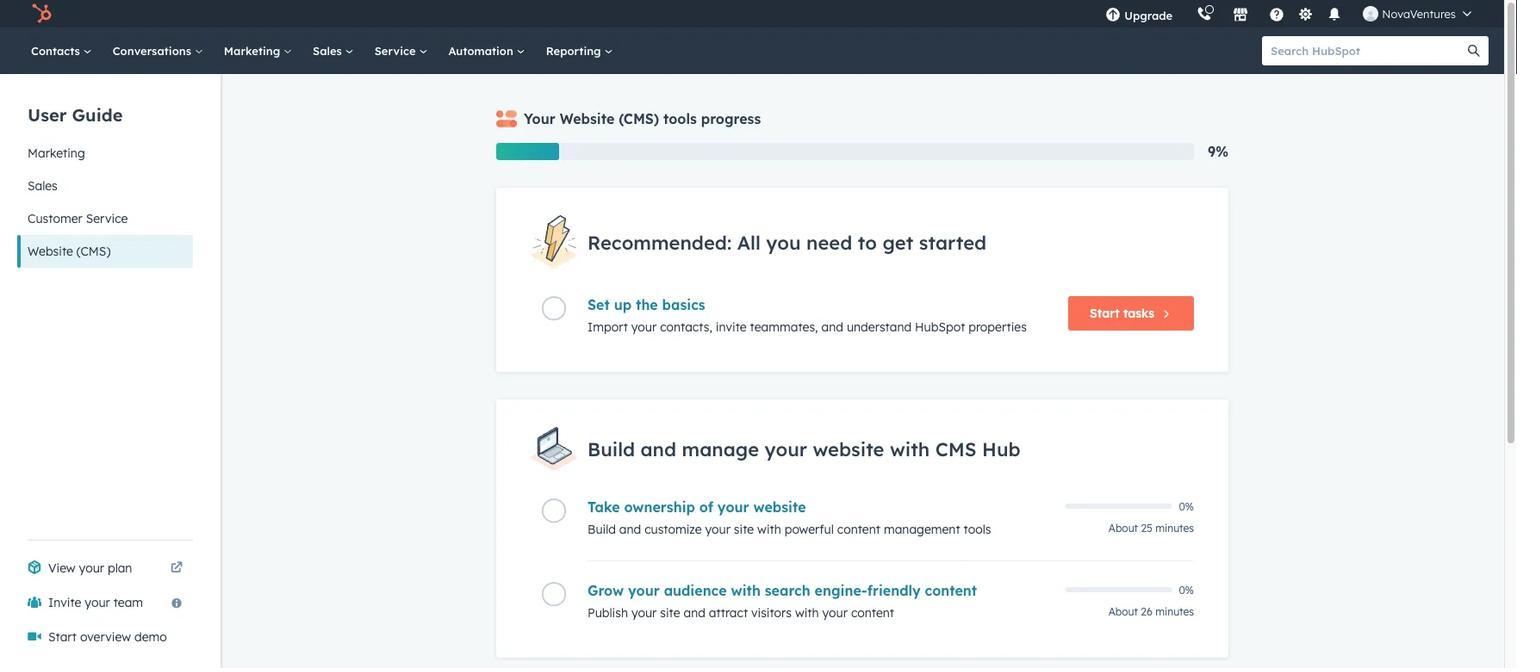 Task type: vqa. For each thing, say whether or not it's contained in the screenshot.
Visitors
yes



Task type: describe. For each thing, give the bounding box(es) containing it.
customer
[[28, 211, 83, 226]]

0 vertical spatial tools
[[664, 110, 697, 128]]

engine-
[[815, 583, 868, 600]]

9%
[[1209, 143, 1229, 160]]

your
[[524, 110, 556, 128]]

notifications button
[[1321, 0, 1350, 28]]

visitors
[[752, 606, 792, 621]]

teammates,
[[750, 320, 819, 335]]

1 build from the top
[[588, 438, 635, 461]]

management
[[884, 522, 961, 537]]

and inside take ownership of your website build and customize your site with powerful content management tools
[[620, 522, 642, 537]]

user guide
[[28, 104, 123, 125]]

noah lott image
[[1364, 6, 1379, 22]]

to
[[858, 230, 877, 254]]

set
[[588, 297, 610, 314]]

automation link
[[438, 28, 536, 74]]

basics
[[663, 297, 706, 314]]

(cms) inside "button"
[[77, 244, 111, 259]]

contacts
[[31, 44, 83, 58]]

start tasks
[[1090, 306, 1155, 321]]

service inside customer service button
[[86, 211, 128, 226]]

0 vertical spatial sales
[[313, 44, 345, 58]]

customer service
[[28, 211, 128, 226]]

take ownership of your website build and customize your site with powerful content management tools
[[588, 499, 992, 537]]

guide
[[72, 104, 123, 125]]

tasks
[[1124, 306, 1155, 321]]

audience
[[664, 583, 727, 600]]

website (cms)
[[28, 244, 111, 259]]

25
[[1142, 522, 1153, 535]]

2 vertical spatial content
[[852, 606, 895, 621]]

you
[[767, 230, 801, 254]]

build and manage your website with cms hub
[[588, 438, 1021, 461]]

need
[[807, 230, 853, 254]]

cms
[[936, 438, 977, 461]]

invite your team button
[[17, 586, 193, 621]]

your right of
[[718, 499, 750, 516]]

website for of
[[754, 499, 806, 516]]

site inside take ownership of your website build and customize your site with powerful content management tools
[[734, 522, 754, 537]]

take ownership of your website button
[[588, 499, 1055, 516]]

hubspot
[[915, 320, 966, 335]]

1 link opens in a new window image from the top
[[171, 559, 183, 579]]

content inside take ownership of your website build and customize your site with powerful content management tools
[[838, 522, 881, 537]]

view your plan link
[[17, 552, 193, 586]]

calling icon image
[[1197, 7, 1213, 22]]

website inside "button"
[[28, 244, 73, 259]]

progress
[[701, 110, 761, 128]]

plan
[[108, 561, 132, 576]]

sales button
[[17, 170, 193, 203]]

with down grow your audience with search engine-friendly content button on the bottom of page
[[796, 606, 819, 621]]

upgrade
[[1125, 8, 1173, 22]]

your right grow
[[628, 583, 660, 600]]

all
[[738, 230, 761, 254]]

friendly
[[868, 583, 921, 600]]

the
[[636, 297, 658, 314]]

import
[[588, 320, 628, 335]]

1 horizontal spatial website
[[560, 110, 615, 128]]

of
[[700, 499, 714, 516]]

start for start overview demo
[[48, 630, 77, 645]]

view your plan
[[48, 561, 132, 576]]

notifications image
[[1328, 8, 1343, 23]]

settings image
[[1299, 7, 1314, 23]]

ownership
[[625, 499, 696, 516]]

0 vertical spatial (cms)
[[619, 110, 659, 128]]

invite
[[716, 320, 747, 335]]

marketplaces button
[[1223, 0, 1260, 28]]

1 vertical spatial content
[[925, 583, 978, 600]]

conversations link
[[102, 28, 214, 74]]

novaventures button
[[1353, 0, 1483, 28]]

minutes for take ownership of your website
[[1156, 522, 1195, 535]]

0% for take ownership of your website
[[1180, 500, 1195, 513]]

your right 'manage'
[[765, 438, 808, 461]]

marketplaces image
[[1234, 8, 1249, 23]]

your down engine-
[[823, 606, 848, 621]]

take
[[588, 499, 620, 516]]

marketing inside button
[[28, 146, 85, 161]]

tools inside take ownership of your website build and customize your site with powerful content management tools
[[964, 522, 992, 537]]

up
[[614, 297, 632, 314]]

26
[[1142, 606, 1153, 619]]

2 link opens in a new window image from the top
[[171, 563, 183, 575]]

your right publish
[[632, 606, 657, 621]]

customer service button
[[17, 203, 193, 235]]

with up attract
[[731, 583, 761, 600]]

help button
[[1263, 0, 1292, 28]]

customize
[[645, 522, 702, 537]]



Task type: locate. For each thing, give the bounding box(es) containing it.
recommended:
[[588, 230, 732, 254]]

minutes
[[1156, 522, 1195, 535], [1156, 606, 1195, 619]]

2 minutes from the top
[[1156, 606, 1195, 619]]

2 about from the top
[[1109, 606, 1139, 619]]

set up the basics import your contacts, invite teammates, and understand hubspot properties
[[588, 297, 1027, 335]]

content
[[838, 522, 881, 537], [925, 583, 978, 600], [852, 606, 895, 621]]

tools left progress
[[664, 110, 697, 128]]

calling icon button
[[1191, 2, 1220, 25]]

your website (cms) tools progress
[[524, 110, 761, 128]]

content down friendly
[[852, 606, 895, 621]]

1 vertical spatial website
[[28, 244, 73, 259]]

hubspot image
[[31, 3, 52, 24]]

with left powerful on the right
[[758, 522, 782, 537]]

help image
[[1270, 8, 1285, 23]]

invite
[[48, 596, 81, 611]]

service down sales button
[[86, 211, 128, 226]]

1 vertical spatial service
[[86, 211, 128, 226]]

your inside set up the basics import your contacts, invite teammates, and understand hubspot properties
[[632, 320, 657, 335]]

about left 25
[[1109, 522, 1139, 535]]

and inside set up the basics import your contacts, invite teammates, and understand hubspot properties
[[822, 320, 844, 335]]

marketing
[[224, 44, 284, 58], [28, 146, 85, 161]]

reporting
[[546, 44, 605, 58]]

start inside button
[[1090, 306, 1120, 321]]

hub
[[983, 438, 1021, 461]]

content down take ownership of your website button
[[838, 522, 881, 537]]

0% up about 26 minutes
[[1180, 584, 1195, 597]]

user guide views element
[[17, 74, 193, 268]]

1 vertical spatial start
[[48, 630, 77, 645]]

0 horizontal spatial service
[[86, 211, 128, 226]]

your website (cms) tools progress progress bar
[[496, 143, 559, 160]]

about left 26
[[1109, 606, 1139, 619]]

website (cms) button
[[17, 235, 193, 268]]

website
[[560, 110, 615, 128], [28, 244, 73, 259]]

with
[[890, 438, 930, 461], [758, 522, 782, 537], [731, 583, 761, 600], [796, 606, 819, 621]]

sales link
[[303, 28, 364, 74]]

1 horizontal spatial site
[[734, 522, 754, 537]]

and down audience
[[684, 606, 706, 621]]

sales
[[313, 44, 345, 58], [28, 178, 58, 194]]

1 horizontal spatial sales
[[313, 44, 345, 58]]

and down set up the basics button
[[822, 320, 844, 335]]

sales up customer
[[28, 178, 58, 194]]

1 minutes from the top
[[1156, 522, 1195, 535]]

publish
[[588, 606, 628, 621]]

and up ownership
[[641, 438, 677, 461]]

site left powerful on the right
[[734, 522, 754, 537]]

start
[[1090, 306, 1120, 321], [48, 630, 77, 645]]

menu
[[1094, 0, 1484, 28]]

website right your
[[560, 110, 615, 128]]

manage
[[682, 438, 760, 461]]

build inside take ownership of your website build and customize your site with powerful content management tools
[[588, 522, 616, 537]]

started
[[920, 230, 987, 254]]

0 horizontal spatial marketing
[[28, 146, 85, 161]]

tools
[[664, 110, 697, 128], [964, 522, 992, 537]]

1 vertical spatial sales
[[28, 178, 58, 194]]

search button
[[1460, 36, 1489, 66]]

0 vertical spatial content
[[838, 522, 881, 537]]

your left "team"
[[85, 596, 110, 611]]

1 horizontal spatial website
[[813, 438, 885, 461]]

0 vertical spatial service
[[375, 44, 419, 58]]

grow
[[588, 583, 624, 600]]

0 horizontal spatial sales
[[28, 178, 58, 194]]

2 0% from the top
[[1180, 584, 1195, 597]]

0 vertical spatial site
[[734, 522, 754, 537]]

user
[[28, 104, 67, 125]]

team
[[114, 596, 143, 611]]

0% for grow your audience with search engine-friendly content
[[1180, 584, 1195, 597]]

view
[[48, 561, 76, 576]]

service link
[[364, 28, 438, 74]]

overview
[[80, 630, 131, 645]]

about for take ownership of your website
[[1109, 522, 1139, 535]]

start overview demo
[[48, 630, 167, 645]]

marketing button
[[17, 137, 193, 170]]

minutes right 25
[[1156, 522, 1195, 535]]

0 horizontal spatial (cms)
[[77, 244, 111, 259]]

website for manage
[[813, 438, 885, 461]]

menu item
[[1185, 0, 1189, 28]]

0 horizontal spatial site
[[660, 606, 681, 621]]

contacts,
[[660, 320, 713, 335]]

link opens in a new window image
[[171, 559, 183, 579], [171, 563, 183, 575]]

site inside grow your audience with search engine-friendly content publish your site and attract visitors with your content
[[660, 606, 681, 621]]

0 vertical spatial minutes
[[1156, 522, 1195, 535]]

start down invite
[[48, 630, 77, 645]]

(cms)
[[619, 110, 659, 128], [77, 244, 111, 259]]

novaventures
[[1383, 6, 1457, 21]]

understand
[[847, 320, 912, 335]]

0 vertical spatial marketing
[[224, 44, 284, 58]]

1 horizontal spatial marketing
[[224, 44, 284, 58]]

your down of
[[706, 522, 731, 537]]

hubspot link
[[21, 3, 65, 24]]

service right sales link
[[375, 44, 419, 58]]

1 about from the top
[[1109, 522, 1139, 535]]

about 26 minutes
[[1109, 606, 1195, 619]]

build up take
[[588, 438, 635, 461]]

0 vertical spatial 0%
[[1180, 500, 1195, 513]]

1 vertical spatial build
[[588, 522, 616, 537]]

website up powerful on the right
[[754, 499, 806, 516]]

upgrade image
[[1106, 8, 1122, 23]]

site
[[734, 522, 754, 537], [660, 606, 681, 621]]

tools right management
[[964, 522, 992, 537]]

2 build from the top
[[588, 522, 616, 537]]

start tasks button
[[1069, 297, 1195, 331]]

1 vertical spatial website
[[754, 499, 806, 516]]

website down customer
[[28, 244, 73, 259]]

site down audience
[[660, 606, 681, 621]]

start overview demo link
[[17, 621, 193, 655]]

0 vertical spatial build
[[588, 438, 635, 461]]

0% up about 25 minutes
[[1180, 500, 1195, 513]]

recommended: all you need to get started
[[588, 230, 987, 254]]

start left tasks
[[1090, 306, 1120, 321]]

search image
[[1469, 45, 1481, 57]]

0 vertical spatial start
[[1090, 306, 1120, 321]]

menu containing novaventures
[[1094, 0, 1484, 28]]

1 horizontal spatial service
[[375, 44, 419, 58]]

grow your audience with search engine-friendly content button
[[588, 583, 1055, 600]]

powerful
[[785, 522, 834, 537]]

start for start tasks
[[1090, 306, 1120, 321]]

with left the cms
[[890, 438, 930, 461]]

marketing left sales link
[[224, 44, 284, 58]]

about
[[1109, 522, 1139, 535], [1109, 606, 1139, 619]]

1 vertical spatial minutes
[[1156, 606, 1195, 619]]

marketing link
[[214, 28, 303, 74]]

content right friendly
[[925, 583, 978, 600]]

demo
[[134, 630, 167, 645]]

1 horizontal spatial (cms)
[[619, 110, 659, 128]]

0%
[[1180, 500, 1195, 513], [1180, 584, 1195, 597]]

contacts link
[[21, 28, 102, 74]]

0 vertical spatial website
[[560, 110, 615, 128]]

service inside service link
[[375, 44, 419, 58]]

website
[[813, 438, 885, 461], [754, 499, 806, 516]]

sales inside button
[[28, 178, 58, 194]]

build down take
[[588, 522, 616, 537]]

1 horizontal spatial start
[[1090, 306, 1120, 321]]

attract
[[709, 606, 748, 621]]

website up take ownership of your website button
[[813, 438, 885, 461]]

website inside take ownership of your website build and customize your site with powerful content management tools
[[754, 499, 806, 516]]

1 vertical spatial site
[[660, 606, 681, 621]]

1 vertical spatial (cms)
[[77, 244, 111, 259]]

invite your team
[[48, 596, 143, 611]]

1 vertical spatial tools
[[964, 522, 992, 537]]

0 horizontal spatial website
[[28, 244, 73, 259]]

0 horizontal spatial website
[[754, 499, 806, 516]]

your left plan
[[79, 561, 104, 576]]

properties
[[969, 320, 1027, 335]]

0 vertical spatial about
[[1109, 522, 1139, 535]]

and inside grow your audience with search engine-friendly content publish your site and attract visitors with your content
[[684, 606, 706, 621]]

minutes right 26
[[1156, 606, 1195, 619]]

1 vertical spatial marketing
[[28, 146, 85, 161]]

0 horizontal spatial tools
[[664, 110, 697, 128]]

minutes for grow your audience with search engine-friendly content
[[1156, 606, 1195, 619]]

grow your audience with search engine-friendly content publish your site and attract visitors with your content
[[588, 583, 978, 621]]

about 25 minutes
[[1109, 522, 1195, 535]]

0 vertical spatial website
[[813, 438, 885, 461]]

1 vertical spatial 0%
[[1180, 584, 1195, 597]]

about for grow your audience with search engine-friendly content
[[1109, 606, 1139, 619]]

1 horizontal spatial tools
[[964, 522, 992, 537]]

and down take
[[620, 522, 642, 537]]

marketing down 'user'
[[28, 146, 85, 161]]

set up the basics button
[[588, 297, 1055, 314]]

get
[[883, 230, 914, 254]]

sales right marketing link
[[313, 44, 345, 58]]

automation
[[449, 44, 517, 58]]

0 horizontal spatial start
[[48, 630, 77, 645]]

Search HubSpot search field
[[1263, 36, 1474, 66]]

1 0% from the top
[[1180, 500, 1195, 513]]

with inside take ownership of your website build and customize your site with powerful content management tools
[[758, 522, 782, 537]]

1 vertical spatial about
[[1109, 606, 1139, 619]]

your inside button
[[85, 596, 110, 611]]

conversations
[[113, 44, 195, 58]]

reporting link
[[536, 28, 624, 74]]

settings link
[[1296, 5, 1317, 23]]

service
[[375, 44, 419, 58], [86, 211, 128, 226]]

your down the
[[632, 320, 657, 335]]

search
[[765, 583, 811, 600]]



